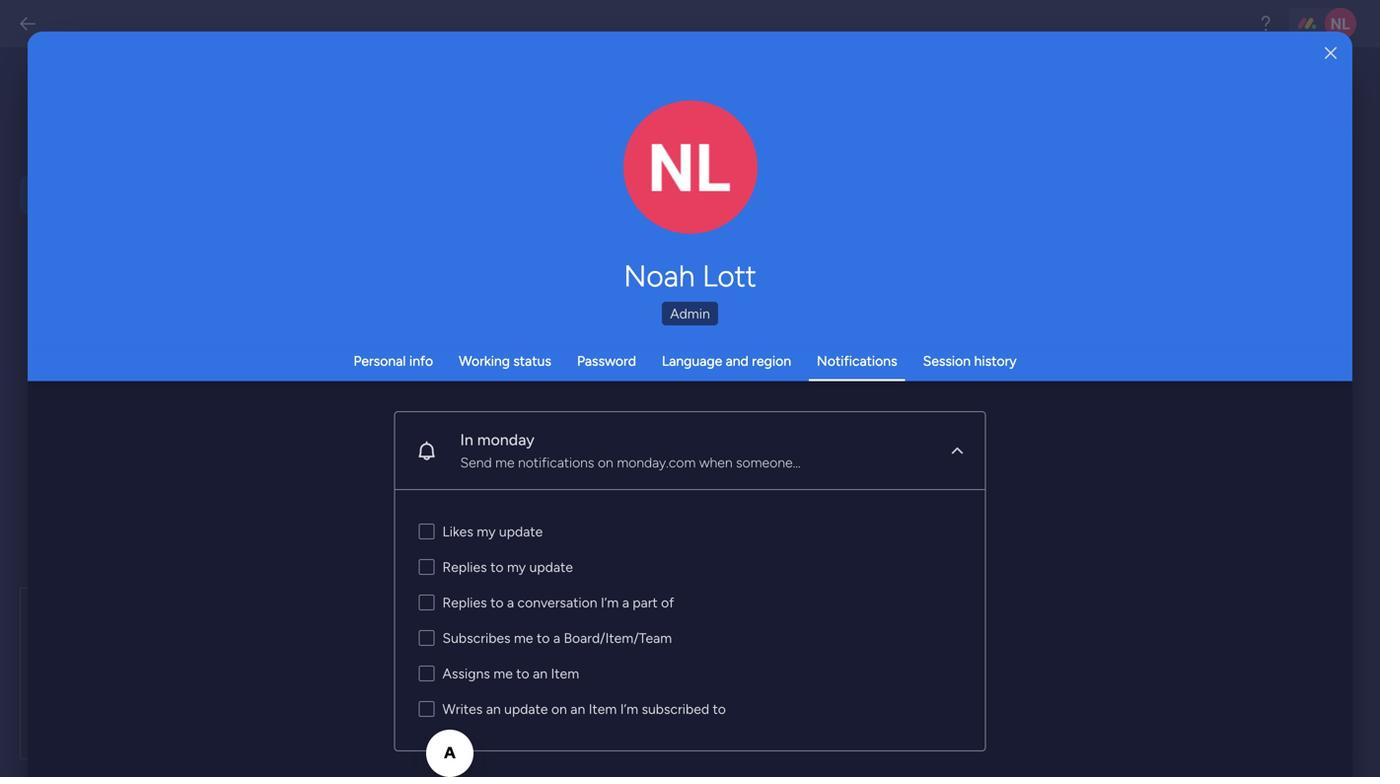 Task type: vqa. For each thing, say whether or not it's contained in the screenshot.
rightmost "Item"
yes



Task type: locate. For each thing, give the bounding box(es) containing it.
writes
[[443, 701, 483, 718]]

to right not
[[469, 322, 483, 339]]

columns
[[547, 703, 599, 720]]

me up assigns me to an item
[[514, 630, 533, 647]]

of
[[457, 171, 470, 188], [661, 595, 674, 611], [346, 626, 360, 643]]

0 vertical spatial of
[[457, 171, 470, 188]]

this
[[328, 343, 353, 360]]

2 horizontal spatial and
[[726, 353, 749, 369]]

export
[[328, 542, 398, 570], [328, 592, 380, 613]]

files
[[609, 647, 634, 664], [403, 703, 428, 720]]

board
[[507, 703, 543, 720]]

an
[[533, 666, 548, 682], [486, 701, 501, 718], [571, 701, 585, 718]]

1 horizontal spatial of
[[457, 171, 470, 188]]

personal info link
[[354, 353, 433, 369]]

files right the any
[[609, 647, 634, 664]]

update up conversation
[[529, 559, 573, 576]]

update
[[499, 524, 543, 540], [529, 559, 573, 576], [504, 701, 548, 718]]

2 horizontal spatial of
[[661, 595, 674, 611]]

will inside all of the account's boards (including shareable and private boards) will be packed into a zip file with any files you might have in those boards.
[[378, 647, 398, 664]]

1 horizontal spatial and
[[624, 626, 646, 643]]

me down zip
[[494, 666, 513, 682]]

help image
[[1256, 14, 1276, 34]]

change up system
[[328, 171, 376, 188]]

or left not
[[429, 322, 442, 339]]

1 horizontal spatial file
[[605, 592, 630, 613]]

to left "with"
[[537, 630, 550, 647]]

subscribed
[[642, 701, 709, 718]]

zip
[[578, 592, 601, 613]]

session
[[923, 353, 971, 369]]

an left '&'
[[571, 701, 585, 718]]

i'm right '&'
[[620, 701, 638, 718]]

into
[[469, 647, 493, 664]]

0 vertical spatial will
[[356, 343, 376, 360]]

1 horizontal spatial i'm
[[620, 701, 638, 718]]

of inside region
[[661, 595, 674, 611]]

me
[[495, 454, 515, 471], [514, 630, 533, 647], [494, 666, 513, 682]]

each
[[421, 364, 451, 380]]

the up system
[[379, 171, 400, 188]]

boards)
[[328, 647, 375, 664]]

your
[[384, 592, 420, 613]]

0 vertical spatial my
[[477, 524, 496, 540]]

replies up boards
[[443, 595, 487, 611]]

picture
[[671, 194, 711, 210]]

0 vertical spatial replies
[[443, 559, 487, 576]]

noah lott
[[624, 259, 757, 294]]

a
[[564, 592, 573, 613], [507, 595, 514, 611], [622, 595, 629, 611], [553, 630, 560, 647], [496, 647, 504, 664], [689, 703, 696, 720]]

update down assigns me to an item
[[504, 701, 548, 718]]

change for change profile picture
[[649, 178, 693, 193]]

file right zip
[[531, 647, 550, 664]]

password link
[[577, 353, 636, 369]]

change for change the first day of the week in the all date related places in the system (date picker, timeline, etc..)
[[328, 171, 376, 188]]

2 vertical spatial update
[[504, 701, 548, 718]]

weekends down the each
[[395, 389, 458, 406]]

files right exclude
[[403, 703, 428, 720]]

of right day
[[457, 171, 470, 188]]

0 vertical spatial export
[[328, 542, 398, 570]]

export your whole account in a zip file (.zip)
[[328, 592, 673, 613]]

part
[[633, 595, 658, 611]]

any
[[584, 647, 606, 664]]

1 vertical spatial replies
[[443, 595, 487, 611]]

or
[[429, 322, 442, 339], [539, 364, 552, 380]]

likes
[[443, 524, 473, 540]]

system
[[351, 192, 396, 209]]

1 vertical spatial or
[[539, 364, 552, 380]]

0 vertical spatial files
[[609, 647, 634, 664]]

users
[[623, 343, 656, 360]]

0 vertical spatial on
[[602, 322, 618, 339]]

0 horizontal spatial of
[[346, 626, 360, 643]]

2 vertical spatial me
[[494, 666, 513, 682]]

working status link
[[459, 353, 551, 369]]

will up those
[[378, 647, 398, 664]]

1 vertical spatial file
[[531, 647, 550, 664]]

beta
[[656, 97, 684, 113]]

1 replies from the top
[[443, 559, 487, 576]]

files inside all of the account's boards (including shareable and private boards) will be packed into a zip file with any files you might have in those boards.
[[609, 647, 634, 664]]

item
[[551, 666, 579, 682], [589, 701, 617, 718]]

me down "monday"
[[495, 454, 515, 471]]

and left users
[[597, 343, 620, 360]]

2 replies from the top
[[443, 595, 487, 611]]

2 export from the top
[[328, 592, 380, 613]]

1 horizontal spatial my
[[507, 559, 526, 576]]

on
[[602, 322, 618, 339], [598, 454, 613, 471], [551, 701, 567, 718]]

0 horizontal spatial i'm
[[601, 595, 619, 611]]

of inside change the first day of the week in the all date related places in the system (date picker, timeline, etc..)
[[457, 171, 470, 188]]

1 vertical spatial i'm
[[620, 701, 638, 718]]

widget.
[[555, 364, 601, 380]]

export up "your"
[[328, 542, 398, 570]]

0 vertical spatial item
[[551, 666, 579, 682]]

hide weekends
[[357, 408, 452, 425]]

i'm
[[601, 595, 619, 611], [620, 701, 638, 718]]

0 horizontal spatial item
[[551, 666, 579, 682]]

in
[[460, 431, 473, 450]]

api
[[74, 358, 101, 379]]

my right likes
[[477, 524, 496, 540]]

0 vertical spatial update
[[499, 524, 543, 540]]

of inside all of the account's boards (including shareable and private boards) will be packed into a zip file with any files you might have in those boards.
[[346, 626, 360, 643]]

replies to my update
[[443, 559, 573, 576]]

weekends up "mode,"
[[537, 322, 599, 339]]

0 horizontal spatial or
[[429, 322, 442, 339]]

1 vertical spatial files
[[403, 703, 428, 720]]

send
[[460, 454, 492, 471]]

and up you
[[624, 626, 646, 643]]

1 vertical spatial update
[[529, 559, 573, 576]]

of right all
[[346, 626, 360, 643]]

or right "view"
[[539, 364, 552, 380]]

0 vertical spatial weekends
[[537, 322, 599, 339]]

learn more link
[[445, 746, 520, 768]]

export up all
[[328, 592, 380, 613]]

those
[[375, 667, 409, 684]]

presentation
[[473, 343, 551, 360]]

change
[[328, 364, 373, 380]]

of right 'part'
[[661, 595, 674, 611]]

region containing likes my update
[[395, 490, 985, 751]]

1 vertical spatial item
[[589, 701, 617, 718]]

weekends for hide weekends
[[390, 408, 452, 425]]

it
[[377, 364, 385, 380]]

1 horizontal spatial files
[[609, 647, 634, 664]]

related
[[619, 171, 662, 188]]

file left 'part'
[[605, 592, 630, 613]]

i'm left 'part'
[[601, 595, 619, 611]]

0 horizontal spatial will
[[356, 343, 376, 360]]

noah lott image
[[1325, 8, 1357, 39]]

0 horizontal spatial files
[[403, 703, 428, 720]]

account down replies to my update
[[476, 592, 541, 613]]

(including
[[495, 626, 556, 643]]

1 vertical spatial of
[[661, 595, 674, 611]]

change inside change profile picture
[[649, 178, 693, 193]]

my up 'export your whole account in a zip file (.zip)'
[[507, 559, 526, 576]]

0 horizontal spatial file
[[531, 647, 550, 664]]

1 export from the top
[[328, 542, 398, 570]]

on up password link
[[602, 322, 618, 339]]

packed
[[421, 647, 466, 664]]

1 vertical spatial on
[[598, 454, 613, 471]]

0 vertical spatial file
[[605, 592, 630, 613]]

to left export
[[713, 701, 726, 718]]

in right have
[[360, 667, 371, 684]]

and left region
[[726, 353, 749, 369]]

will left set
[[356, 343, 376, 360]]

weekends down show weekends
[[390, 408, 452, 425]]

2 vertical spatial weekends
[[390, 408, 452, 425]]

admin
[[670, 305, 710, 322]]

file inside all of the account's boards (including shareable and private boards) will be packed into a zip file with any files you might have in those boards.
[[531, 647, 550, 664]]

0 horizontal spatial and
[[597, 343, 620, 360]]

1 vertical spatial weekends
[[395, 389, 458, 406]]

on right board
[[551, 701, 567, 718]]

1 vertical spatial me
[[514, 630, 533, 647]]

replies down likes
[[443, 559, 487, 576]]

more
[[485, 748, 520, 766]]

subscribes me to a board/item/team
[[443, 630, 672, 647]]

password
[[577, 353, 636, 369]]

1 vertical spatial will
[[378, 647, 398, 664]]

0 horizontal spatial change
[[328, 171, 376, 188]]

1 horizontal spatial change
[[649, 178, 693, 193]]

all
[[571, 171, 584, 188]]

0 horizontal spatial an
[[486, 701, 501, 718]]

and
[[597, 343, 620, 360], [726, 353, 749, 369], [624, 626, 646, 643]]

1 horizontal spatial or
[[539, 364, 552, 380]]

0 vertical spatial me
[[495, 454, 515, 471]]

lott
[[702, 259, 757, 294]]

might
[[664, 647, 700, 664]]

the up users
[[621, 322, 642, 339]]

change inside change the first day of the week in the all date related places in the system (date picker, timeline, etc..)
[[328, 171, 376, 188]]

the up boards)
[[363, 626, 383, 643]]

replies for replies to a conversation i'm a part of
[[443, 595, 487, 611]]

(date
[[399, 192, 432, 209]]

hide
[[357, 408, 386, 425]]

2 horizontal spatial an
[[571, 701, 585, 718]]

change up picture
[[649, 178, 693, 193]]

updates
[[614, 703, 664, 720]]

whole
[[424, 592, 472, 613]]

1 horizontal spatial will
[[378, 647, 398, 664]]

1 vertical spatial export
[[328, 592, 380, 613]]

noah lott button
[[419, 259, 961, 294]]

weekends inside decide whether or not to present weekends on the timeline. this will set the default presentation mode, and users may change it from each timeline view or widget.
[[537, 322, 599, 339]]

on right the notifications in the bottom of the page
[[598, 454, 613, 471]]

show
[[357, 389, 392, 406]]

monday.com
[[617, 454, 696, 471]]

language and region
[[662, 353, 791, 369]]

update up data
[[499, 524, 543, 540]]

change
[[328, 171, 376, 188], [649, 178, 693, 193]]

first
[[403, 171, 428, 188]]

region
[[752, 353, 791, 369]]

0 horizontal spatial my
[[477, 524, 496, 540]]

an right writes
[[486, 701, 501, 718]]

in right "places" at the top of the page
[[708, 171, 719, 188]]

change profile picture button
[[624, 101, 758, 235]]

2 vertical spatial of
[[346, 626, 360, 643]]

have
[[328, 667, 357, 684]]

region
[[395, 490, 985, 751]]

0 vertical spatial or
[[429, 322, 442, 339]]

when
[[699, 454, 733, 471]]

account down likes
[[404, 542, 491, 570]]

an down subscribes me to a board/item/team
[[533, 666, 548, 682]]

1 vertical spatial my
[[507, 559, 526, 576]]

boards
[[449, 626, 491, 643]]

update for my
[[499, 524, 543, 540]]



Task type: describe. For each thing, give the bounding box(es) containing it.
picker,
[[436, 192, 476, 209]]

and inside decide whether or not to present weekends on the timeline. this will set the default presentation mode, and users may change it from each timeline view or widget.
[[597, 343, 620, 360]]

and inside all of the account's boards (including shareable and private boards) will be packed into a zip file with any files you might have in those boards.
[[624, 626, 646, 643]]

view
[[507, 364, 536, 380]]

learn
[[445, 748, 482, 766]]

subscribes
[[443, 630, 511, 647]]

on inside in monday send me notifications on monday.com when someone...
[[598, 454, 613, 471]]

writes an update on an item i'm subscribed to
[[443, 701, 726, 718]]

export
[[739, 703, 779, 720]]

assigns
[[443, 666, 490, 682]]

notifications
[[518, 454, 594, 471]]

a inside all of the account's boards (including shareable and private boards) will be packed into a zip file with any files you might have in those boards.
[[496, 647, 504, 664]]

on inside decide whether or not to present weekends on the timeline. this will set the default presentation mode, and users may change it from each timeline view or widget.
[[602, 322, 618, 339]]

exclude files attached to board columns & updates for a faster export
[[351, 703, 779, 720]]

you
[[638, 647, 660, 664]]

will inside decide whether or not to present weekends on the timeline. this will set the default presentation mode, and users may change it from each timeline view or widget.
[[356, 343, 376, 360]]

shareable
[[559, 626, 620, 643]]

places
[[665, 171, 705, 188]]

notifications link
[[817, 353, 897, 369]]

faster
[[699, 703, 735, 720]]

language and region link
[[662, 353, 791, 369]]

close image
[[1325, 46, 1337, 60]]

with
[[553, 647, 580, 664]]

to left board
[[491, 703, 504, 720]]

timeline,
[[480, 192, 532, 209]]

1 vertical spatial account
[[476, 592, 541, 613]]

profile
[[696, 178, 732, 193]]

may
[[659, 343, 685, 360]]

decide
[[328, 322, 371, 339]]

assigns me to an item
[[443, 666, 579, 682]]

schedule
[[572, 94, 639, 114]]

api button
[[20, 350, 249, 388]]

show weekends
[[357, 389, 458, 406]]

export for export account data
[[328, 542, 398, 570]]

the up the from
[[402, 343, 423, 360]]

change the first day of the week in the all date related places in the system (date picker, timeline, etc..)
[[328, 171, 719, 209]]

to inside decide whether or not to present weekends on the timeline. this will set the default presentation mode, and users may change it from each timeline view or widget.
[[469, 322, 483, 339]]

(.zip)
[[634, 592, 673, 613]]

language
[[662, 353, 722, 369]]

the left week
[[473, 171, 494, 188]]

to up 'export your whole account in a zip file (.zip)'
[[490, 559, 504, 576]]

back to workspace image
[[18, 14, 37, 34]]

board/item/team
[[564, 630, 672, 647]]

work
[[528, 94, 567, 114]]

not
[[445, 322, 466, 339]]

replies for replies to my update
[[443, 559, 487, 576]]

all of the account's boards (including shareable and private boards) will be packed into a zip file with any files you might have in those boards.
[[328, 626, 700, 684]]

2 vertical spatial on
[[551, 701, 567, 718]]

export account data
[[328, 542, 545, 570]]

likes my update
[[443, 524, 543, 540]]

someone...
[[736, 454, 801, 471]]

set
[[379, 343, 399, 360]]

day
[[431, 171, 453, 188]]

monday
[[477, 431, 535, 450]]

history
[[974, 353, 1017, 369]]

status
[[513, 353, 551, 369]]

info
[[409, 353, 433, 369]]

in inside all of the account's boards (including shareable and private boards) will be packed into a zip file with any files you might have in those boards.
[[360, 667, 371, 684]]

export for export your whole account in a zip file (.zip)
[[328, 592, 380, 613]]

me inside in monday send me notifications on monday.com when someone...
[[495, 454, 515, 471]]

in up subscribes me to a board/item/team
[[546, 592, 560, 613]]

to down replies to my update
[[490, 595, 504, 611]]

whether
[[374, 322, 426, 339]]

in up etc..)
[[533, 171, 544, 188]]

present
[[486, 322, 533, 339]]

me for assigns
[[494, 666, 513, 682]]

all
[[328, 626, 343, 643]]

zip
[[507, 647, 528, 664]]

replies to a conversation i'm a part of
[[443, 595, 674, 611]]

personal
[[354, 353, 406, 369]]

to down zip
[[516, 666, 529, 682]]

date
[[588, 171, 615, 188]]

update for an
[[504, 701, 548, 718]]

data
[[497, 542, 545, 570]]

session history link
[[923, 353, 1017, 369]]

weekends for show weekends
[[395, 389, 458, 406]]

private
[[650, 626, 692, 643]]

notifications
[[817, 353, 897, 369]]

mode,
[[555, 343, 593, 360]]

etc..)
[[535, 192, 566, 209]]

the left system
[[328, 192, 348, 209]]

personal info
[[354, 353, 433, 369]]

working
[[459, 353, 510, 369]]

&
[[602, 703, 611, 720]]

1 horizontal spatial an
[[533, 666, 548, 682]]

session history
[[923, 353, 1017, 369]]

the inside all of the account's boards (including shareable and private boards) will be packed into a zip file with any files you might have in those boards.
[[363, 626, 383, 643]]

timeline.
[[645, 322, 697, 339]]

attached
[[432, 703, 487, 720]]

1 horizontal spatial item
[[589, 701, 617, 718]]

0 vertical spatial i'm
[[601, 595, 619, 611]]

me for subscribes
[[514, 630, 533, 647]]

exclude
[[351, 703, 400, 720]]

v2 export image
[[398, 749, 414, 765]]

0 vertical spatial account
[[404, 542, 491, 570]]

learn more
[[445, 748, 520, 766]]

the left all
[[547, 171, 568, 188]]

be
[[402, 647, 417, 664]]

default
[[426, 343, 470, 360]]



